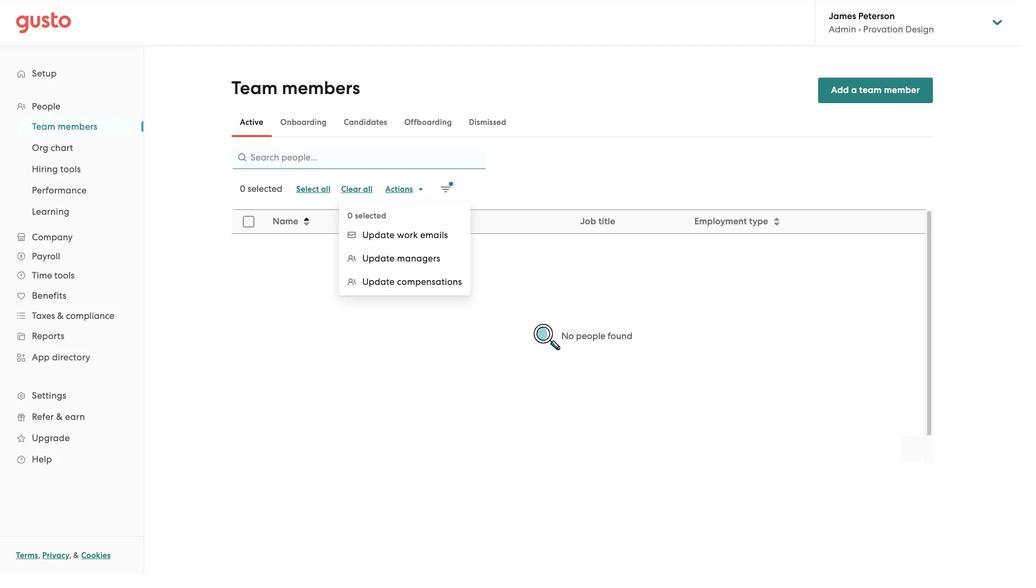 Task type: locate. For each thing, give the bounding box(es) containing it.
update managers button
[[339, 247, 471, 270]]

employment type button
[[688, 211, 925, 233]]

& left earn
[[56, 412, 63, 422]]

cookies button
[[81, 549, 111, 562]]

all right select
[[321, 184, 331, 194]]

0 selected group
[[339, 223, 471, 293]]

reports link
[[11, 326, 133, 346]]

all right clear
[[363, 184, 373, 194]]

learning
[[32, 206, 69, 217]]

1 horizontal spatial ,
[[69, 551, 71, 560]]

all for select all
[[321, 184, 331, 194]]

& inside taxes & compliance dropdown button
[[57, 311, 64, 321]]

0 vertical spatial team members
[[232, 77, 360, 99]]

0 horizontal spatial team
[[32, 121, 55, 132]]

tools down payroll dropdown button
[[54, 270, 75, 281]]

0 selected down the clear all button
[[348, 211, 387, 221]]

active button
[[232, 110, 272, 135]]

0 vertical spatial update
[[363, 230, 395, 240]]

help link
[[11, 450, 133, 469]]

team
[[232, 77, 278, 99], [32, 121, 55, 132]]

0
[[240, 183, 246, 194], [348, 211, 353, 221]]

dismissed button
[[461, 110, 515, 135]]

clear all button
[[336, 181, 378, 198]]

update for update managers
[[363, 253, 395, 264]]

settings link
[[11, 386, 133, 405]]

team up "active" button
[[232, 77, 278, 99]]

0 down clear
[[348, 211, 353, 221]]

1 horizontal spatial all
[[363, 184, 373, 194]]

3 update from the top
[[363, 276, 395, 287]]

taxes & compliance
[[32, 311, 115, 321]]

update
[[363, 230, 395, 240], [363, 253, 395, 264], [363, 276, 395, 287]]

1 vertical spatial update
[[363, 253, 395, 264]]

update down update managers
[[363, 276, 395, 287]]

1 list from the top
[[0, 97, 144, 470]]

cookies
[[81, 551, 111, 560]]

hiring tools link
[[19, 160, 133, 179]]

update up update compensations button
[[363, 253, 395, 264]]

tools down org chart "link"
[[60, 164, 81, 174]]

update for update work emails
[[363, 230, 395, 240]]

0 horizontal spatial all
[[321, 184, 331, 194]]

Select all rows on this page checkbox
[[237, 210, 260, 233]]

, left cookies
[[69, 551, 71, 560]]

0 horizontal spatial 0 selected
[[240, 183, 283, 194]]

1 horizontal spatial members
[[282, 77, 360, 99]]

select all button
[[291, 181, 336, 198]]

members down people dropdown button
[[58, 121, 98, 132]]

employment type
[[695, 216, 769, 227]]

team members up onboarding
[[232, 77, 360, 99]]

settings
[[32, 390, 66, 401]]

select
[[296, 184, 319, 194]]

company
[[32, 232, 73, 242]]

members
[[282, 77, 360, 99], [58, 121, 98, 132]]

team members tab list
[[232, 107, 933, 137]]

candidates
[[344, 118, 388, 127]]

people
[[32, 101, 60, 112]]

selected up select all rows on this page option
[[248, 183, 283, 194]]

team members
[[232, 77, 360, 99], [32, 121, 98, 132]]

setup link
[[11, 64, 133, 83]]

1 , from the left
[[38, 551, 40, 560]]

org
[[32, 142, 48, 153]]

performance
[[32, 185, 87, 196]]

& right taxes
[[57, 311, 64, 321]]

dismissed
[[469, 118, 507, 127]]

1 all from the left
[[321, 184, 331, 194]]

hiring tools
[[32, 164, 81, 174]]

2 all from the left
[[363, 184, 373, 194]]

•
[[859, 24, 862, 35]]

0 vertical spatial selected
[[248, 183, 283, 194]]

0 selected
[[240, 183, 283, 194], [348, 211, 387, 221]]

time tools button
[[11, 266, 133, 285]]

0 horizontal spatial members
[[58, 121, 98, 132]]

app directory link
[[11, 348, 133, 367]]

0 up select all rows on this page option
[[240, 183, 246, 194]]

1 vertical spatial team
[[32, 121, 55, 132]]

type
[[749, 216, 769, 227]]

selected down clear all at the top
[[355, 211, 387, 221]]

tools for time tools
[[54, 270, 75, 281]]

team members down people dropdown button
[[32, 121, 98, 132]]

2 vertical spatial update
[[363, 276, 395, 287]]

james
[[829, 11, 857, 22]]

terms , privacy , & cookies
[[16, 551, 111, 560]]

chart
[[51, 142, 73, 153]]

compensations
[[397, 276, 462, 287]]

0 vertical spatial 0
[[240, 183, 246, 194]]

update work emails button
[[339, 223, 471, 247]]

org chart
[[32, 142, 73, 153]]

team members inside gusto navigation element
[[32, 121, 98, 132]]

team down people
[[32, 121, 55, 132]]

0 vertical spatial &
[[57, 311, 64, 321]]

, left privacy
[[38, 551, 40, 560]]

1 vertical spatial &
[[56, 412, 63, 422]]

0 selected up select all rows on this page option
[[240, 183, 283, 194]]

selected
[[248, 183, 283, 194], [355, 211, 387, 221]]

home image
[[16, 12, 71, 33]]

job
[[580, 216, 596, 227]]

compliance
[[66, 311, 115, 321]]

1 vertical spatial 0
[[348, 211, 353, 221]]

1 vertical spatial team members
[[32, 121, 98, 132]]

1 vertical spatial members
[[58, 121, 98, 132]]

2 list from the top
[[0, 116, 144, 222]]

add a team member
[[832, 85, 921, 96]]

update left work
[[363, 230, 395, 240]]

1 update from the top
[[363, 230, 395, 240]]

&
[[57, 311, 64, 321], [56, 412, 63, 422], [73, 551, 79, 560]]

update compensations
[[363, 276, 462, 287]]

1 horizontal spatial selected
[[355, 211, 387, 221]]

1 horizontal spatial team
[[232, 77, 278, 99]]

tools
[[60, 164, 81, 174], [54, 270, 75, 281]]

& left cookies
[[73, 551, 79, 560]]

time
[[32, 270, 52, 281]]

2 update from the top
[[363, 253, 395, 264]]

1 vertical spatial 0 selected
[[348, 211, 387, 221]]

0 horizontal spatial team members
[[32, 121, 98, 132]]

& inside refer & earn link
[[56, 412, 63, 422]]

members up onboarding
[[282, 77, 360, 99]]

0 vertical spatial tools
[[60, 164, 81, 174]]

earn
[[65, 412, 85, 422]]

tools inside dropdown button
[[54, 270, 75, 281]]

0 horizontal spatial ,
[[38, 551, 40, 560]]

all
[[321, 184, 331, 194], [363, 184, 373, 194]]

members inside list
[[58, 121, 98, 132]]

learning link
[[19, 202, 133, 221]]

team inside gusto navigation element
[[32, 121, 55, 132]]

0 vertical spatial 0 selected
[[240, 183, 283, 194]]

1 vertical spatial tools
[[54, 270, 75, 281]]

setup
[[32, 68, 57, 79]]

payroll
[[32, 251, 60, 262]]

no people found
[[562, 331, 633, 341]]

list
[[0, 97, 144, 470], [0, 116, 144, 222]]



Task type: vqa. For each thing, say whether or not it's contained in the screenshot.
CANCEL Button on the right bottom
no



Task type: describe. For each thing, give the bounding box(es) containing it.
directory
[[52, 352, 90, 363]]

managers
[[397, 253, 441, 264]]

offboarding
[[405, 118, 452, 127]]

hiring
[[32, 164, 58, 174]]

people button
[[11, 97, 133, 116]]

design
[[906, 24, 935, 35]]

team members link
[[19, 117, 133, 136]]

0 selected status
[[240, 183, 283, 194]]

offboarding button
[[396, 110, 461, 135]]

upgrade link
[[11, 429, 133, 448]]

2 vertical spatial &
[[73, 551, 79, 560]]

0 vertical spatial members
[[282, 77, 360, 99]]

emails
[[421, 230, 448, 240]]

candidates button
[[335, 110, 396, 135]]

payroll button
[[11, 247, 133, 266]]

1 horizontal spatial 0 selected
[[348, 211, 387, 221]]

provation
[[864, 24, 904, 35]]

taxes & compliance button
[[11, 306, 133, 325]]

job title
[[580, 216, 616, 227]]

employment
[[695, 216, 747, 227]]

0 horizontal spatial selected
[[248, 183, 283, 194]]

1 vertical spatial selected
[[355, 211, 387, 221]]

refer & earn
[[32, 412, 85, 422]]

privacy
[[42, 551, 69, 560]]

2 , from the left
[[69, 551, 71, 560]]

app
[[32, 352, 50, 363]]

people
[[577, 331, 606, 341]]

actions
[[386, 184, 413, 194]]

clear
[[341, 184, 361, 194]]

terms link
[[16, 551, 38, 560]]

a
[[852, 85, 858, 96]]

reports
[[32, 331, 65, 341]]

benefits
[[32, 290, 67, 301]]

benefits link
[[11, 286, 133, 305]]

add a team member button
[[819, 78, 933, 103]]

1 horizontal spatial team members
[[232, 77, 360, 99]]

select all
[[296, 184, 331, 194]]

update work emails
[[363, 230, 448, 240]]

list containing people
[[0, 97, 144, 470]]

help
[[32, 454, 52, 465]]

name button
[[266, 211, 389, 233]]

name
[[272, 216, 298, 227]]

upgrade
[[32, 433, 70, 443]]

org chart link
[[19, 138, 133, 157]]

refer & earn link
[[11, 407, 133, 426]]

& for compliance
[[57, 311, 64, 321]]

gusto navigation element
[[0, 46, 144, 487]]

team
[[860, 85, 882, 96]]

onboarding
[[281, 118, 327, 127]]

tools for hiring tools
[[60, 164, 81, 174]]

no
[[562, 331, 574, 341]]

1 horizontal spatial 0
[[348, 211, 353, 221]]

add
[[832, 85, 850, 96]]

actions button
[[380, 181, 430, 198]]

admin
[[829, 24, 857, 35]]

work
[[397, 230, 418, 240]]

onboarding button
[[272, 110, 335, 135]]

taxes
[[32, 311, 55, 321]]

update for update compensations
[[363, 276, 395, 287]]

0 horizontal spatial 0
[[240, 183, 246, 194]]

member
[[885, 85, 921, 96]]

refer
[[32, 412, 54, 422]]

& for earn
[[56, 412, 63, 422]]

title
[[599, 216, 616, 227]]

update compensations button
[[339, 270, 471, 293]]

company button
[[11, 228, 133, 247]]

terms
[[16, 551, 38, 560]]

time tools
[[32, 270, 75, 281]]

peterson
[[859, 11, 896, 22]]

new notifications image
[[441, 182, 454, 195]]

active
[[240, 118, 263, 127]]

0 vertical spatial team
[[232, 77, 278, 99]]

list containing team members
[[0, 116, 144, 222]]

james peterson admin • provation design
[[829, 11, 935, 35]]

update managers
[[363, 253, 441, 264]]

clear all
[[341, 184, 373, 194]]

privacy link
[[42, 551, 69, 560]]

performance link
[[19, 181, 133, 200]]

found
[[608, 331, 633, 341]]

all for clear all
[[363, 184, 373, 194]]

app directory
[[32, 352, 90, 363]]

Search people... field
[[232, 146, 487, 169]]



